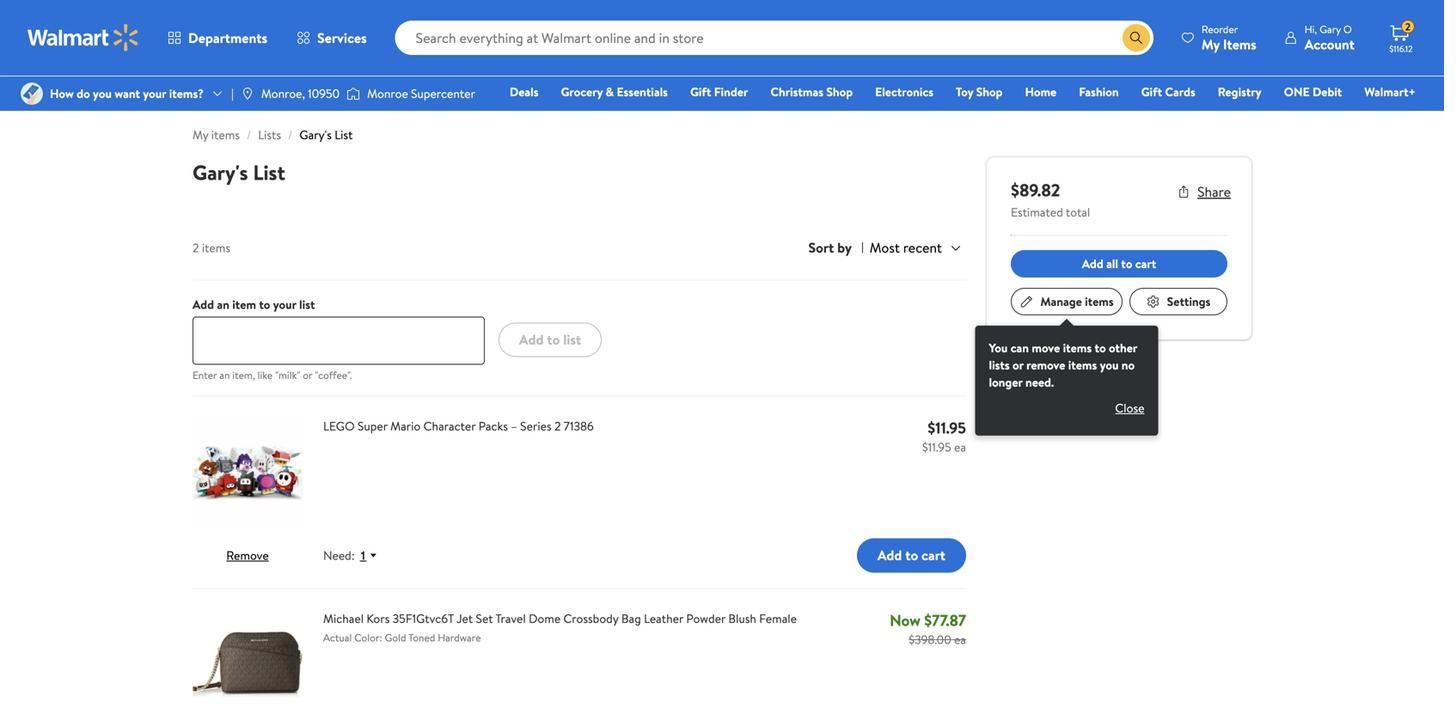 Task type: describe. For each thing, give the bounding box(es) containing it.
manage items button
[[1011, 288, 1123, 316]]

michael
[[323, 610, 364, 627]]

one debit
[[1285, 83, 1343, 100]]

by
[[838, 238, 852, 257]]

$89.82
[[1011, 178, 1061, 202]]

bag
[[622, 610, 641, 627]]

services
[[317, 28, 367, 47]]

cart inside add all to cart button
[[1136, 255, 1157, 272]]

manage
[[1041, 293, 1083, 310]]

character
[[424, 418, 476, 435]]

electronics link
[[868, 83, 942, 101]]

add for add an item to your list
[[193, 296, 214, 313]]

like
[[258, 368, 273, 383]]

walmart+ link
[[1357, 83, 1424, 101]]

blush
[[729, 610, 757, 627]]

home
[[1026, 83, 1057, 100]]

ea inside the now $77.87 $398.00 ea
[[955, 632, 967, 648]]

my items link
[[193, 126, 240, 143]]

do
[[77, 85, 90, 102]]

my items / lists / gary's list
[[193, 126, 353, 143]]

registry link
[[1211, 83, 1270, 101]]

gift cards link
[[1134, 83, 1204, 101]]

ea inside $11.95 $11.95 ea
[[955, 439, 967, 456]]

add to list
[[519, 330, 582, 349]]

1 button
[[355, 548, 386, 564]]

Search search field
[[395, 21, 1154, 55]]

enter an item, like "milk" or "coffee".
[[193, 368, 352, 383]]

search icon image
[[1130, 31, 1144, 45]]

need.
[[1026, 374, 1055, 391]]

want
[[115, 85, 140, 102]]

2 for 2 items
[[193, 239, 199, 256]]

1 vertical spatial gary's
[[193, 158, 248, 187]]

or inside you can move items to other lists or remove items you no longer need.
[[1013, 357, 1024, 374]]

walmart image
[[28, 24, 139, 52]]

|
[[231, 85, 234, 102]]

o
[[1344, 22, 1353, 37]]

account
[[1305, 35, 1355, 54]]

item
[[232, 296, 256, 313]]

series
[[520, 418, 552, 435]]

0 horizontal spatial my
[[193, 126, 209, 143]]

how do you want your items?
[[50, 85, 204, 102]]

1 / from the left
[[247, 126, 251, 143]]

gift cards
[[1142, 83, 1196, 100]]

you inside you can move items to other lists or remove items you no longer need.
[[1100, 357, 1119, 374]]

christmas shop
[[771, 83, 853, 100]]

services button
[[282, 17, 382, 58]]

add for add to list
[[519, 330, 544, 349]]

reorder
[[1202, 22, 1239, 37]]

fashion
[[1079, 83, 1119, 100]]

gary's list
[[193, 158, 285, 187]]

items?
[[169, 85, 204, 102]]

–
[[511, 418, 518, 435]]

share
[[1198, 182, 1231, 201]]

$89.82 estimated total
[[1011, 178, 1091, 221]]

electronics
[[876, 83, 934, 100]]

you
[[989, 340, 1008, 356]]

cards
[[1166, 83, 1196, 100]]

christmas shop link
[[763, 83, 861, 101]]

fashion link
[[1072, 83, 1127, 101]]

your for list
[[273, 296, 296, 313]]

gift finder link
[[683, 83, 756, 101]]

jet
[[457, 610, 473, 627]]

now
[[890, 610, 921, 632]]

remove
[[226, 547, 269, 564]]

hi, gary o account
[[1305, 22, 1355, 54]]

 image for how do you want your items?
[[21, 83, 43, 105]]

sort by
[[809, 238, 852, 257]]

add all to cart
[[1082, 255, 1157, 272]]

one
[[1285, 83, 1310, 100]]

cart inside add to cart button
[[922, 546, 946, 565]]

other
[[1109, 340, 1138, 356]]

packs
[[479, 418, 508, 435]]

reorder my items
[[1202, 22, 1257, 54]]

to inside you can move items to other lists or remove items you no longer need.
[[1095, 340, 1106, 356]]

0 horizontal spatial you
[[93, 85, 112, 102]]

gold
[[385, 631, 406, 645]]

recent
[[904, 238, 943, 257]]

michael kors 35f1gtvc6t jet set travel dome crossbody bag leather powder blush female actual color: gold toned hardware
[[323, 610, 797, 645]]

0 horizontal spatial or
[[303, 368, 313, 383]]

kors
[[367, 610, 390, 627]]

mario
[[391, 418, 421, 435]]

lego super mario character packs – series 2 71386
[[323, 418, 594, 435]]

settings button
[[1130, 288, 1228, 316]]

registry
[[1218, 83, 1262, 100]]

add to list button
[[499, 323, 602, 357]]

deals
[[510, 83, 539, 100]]

shop for toy shop
[[977, 83, 1003, 100]]

add all to cart button
[[1011, 250, 1228, 278]]

estimated
[[1011, 204, 1064, 221]]



Task type: vqa. For each thing, say whether or not it's contained in the screenshot.
Cards
yes



Task type: locate. For each thing, give the bounding box(es) containing it.
1 horizontal spatial you
[[1100, 357, 1119, 374]]

1 vertical spatial cart
[[922, 546, 946, 565]]

departments
[[188, 28, 268, 47]]

/
[[247, 126, 251, 143], [288, 126, 293, 143]]

or down can in the right of the page
[[1013, 357, 1024, 374]]

10950
[[308, 85, 340, 102]]

ea
[[955, 439, 967, 456], [955, 632, 967, 648]]

add an item to your list
[[193, 296, 315, 313]]

you can move items to other lists or remove items you no longer need.
[[989, 340, 1138, 391]]

add to cart button
[[857, 539, 967, 573]]

gary
[[1320, 22, 1342, 37]]

you right do
[[93, 85, 112, 102]]

1 ea from the top
[[955, 439, 967, 456]]

items up add an item to your list
[[202, 239, 230, 256]]

enter
[[193, 368, 217, 383]]

2 ea from the top
[[955, 632, 967, 648]]

0 vertical spatial 2
[[1406, 20, 1411, 34]]

0 vertical spatial an
[[217, 296, 229, 313]]

1 vertical spatial list
[[253, 158, 285, 187]]

gary's list link
[[300, 126, 353, 143]]

an left item
[[217, 296, 229, 313]]

deals link
[[502, 83, 547, 101]]

lists
[[989, 357, 1010, 374]]

grocery & essentials
[[561, 83, 668, 100]]

0 horizontal spatial  image
[[21, 83, 43, 105]]

shop for christmas shop
[[827, 83, 853, 100]]

0 horizontal spatial gary's
[[193, 158, 248, 187]]

items right remove
[[1069, 357, 1098, 374]]

no
[[1122, 357, 1135, 374]]

gary's down my items link
[[193, 158, 248, 187]]

my down items?
[[193, 126, 209, 143]]

shop right christmas
[[827, 83, 853, 100]]

1 horizontal spatial list
[[563, 330, 582, 349]]

Add an item to your list text field
[[193, 317, 485, 365]]

2
[[1406, 20, 1411, 34], [193, 239, 199, 256], [555, 418, 561, 435]]

items for 2
[[202, 239, 230, 256]]

$11.95
[[928, 417, 967, 439], [923, 439, 952, 456]]

an left item,
[[220, 368, 230, 383]]

my
[[1202, 35, 1220, 54], [193, 126, 209, 143]]

1 horizontal spatial my
[[1202, 35, 1220, 54]]

christmas
[[771, 83, 824, 100]]

items
[[1224, 35, 1257, 54]]

1 horizontal spatial /
[[288, 126, 293, 143]]

you left no
[[1100, 357, 1119, 374]]

0 horizontal spatial 2
[[193, 239, 199, 256]]

1 horizontal spatial shop
[[977, 83, 1003, 100]]

one debit link
[[1277, 83, 1350, 101]]

2 for 2
[[1406, 20, 1411, 34]]

an
[[217, 296, 229, 313], [220, 368, 230, 383]]

items up gary's list at the top of the page
[[211, 126, 240, 143]]

Walmart Site-Wide search field
[[395, 21, 1154, 55]]

 image
[[241, 87, 254, 101]]

cart up $77.87
[[922, 546, 946, 565]]

1 gift from the left
[[691, 83, 712, 100]]

1 horizontal spatial gift
[[1142, 83, 1163, 100]]

most recent button
[[863, 236, 967, 259]]

1 horizontal spatial or
[[1013, 357, 1024, 374]]

0 horizontal spatial your
[[143, 85, 166, 102]]

can
[[1011, 340, 1029, 356]]

$398.00
[[909, 632, 952, 648]]

1
[[360, 549, 367, 563]]

0 horizontal spatial cart
[[922, 546, 946, 565]]

crossbody
[[564, 610, 619, 627]]

0 horizontal spatial list
[[253, 158, 285, 187]]

list down 10950
[[335, 126, 353, 143]]

gift finder
[[691, 83, 748, 100]]

items for my
[[211, 126, 240, 143]]

your
[[143, 85, 166, 102], [273, 296, 296, 313]]

to inside 'button'
[[547, 330, 560, 349]]

departments button
[[153, 17, 282, 58]]

1 vertical spatial an
[[220, 368, 230, 383]]

or right "milk"
[[303, 368, 313, 383]]

0 vertical spatial list
[[335, 126, 353, 143]]

2 shop from the left
[[977, 83, 1003, 100]]

add inside add all to cart button
[[1082, 255, 1104, 272]]

michael kors 35f1gtvc6t jet set travel dome crossbody bag leather powder blush female link
[[323, 610, 887, 628]]

my inside reorder my items
[[1202, 35, 1220, 54]]

1 horizontal spatial your
[[273, 296, 296, 313]]

gift for gift finder
[[691, 83, 712, 100]]

female
[[760, 610, 797, 627]]

0 horizontal spatial gift
[[691, 83, 712, 100]]

1 vertical spatial you
[[1100, 357, 1119, 374]]

home link
[[1018, 83, 1065, 101]]

to
[[1122, 255, 1133, 272], [259, 296, 270, 313], [547, 330, 560, 349], [1095, 340, 1106, 356], [906, 546, 919, 565]]

0 horizontal spatial shop
[[827, 83, 853, 100]]

remove
[[1027, 357, 1066, 374]]

or
[[1013, 357, 1024, 374], [303, 368, 313, 383]]

list down lists link
[[253, 158, 285, 187]]

1 vertical spatial ea
[[955, 632, 967, 648]]

monroe supercenter
[[367, 85, 475, 102]]

toy shop
[[956, 83, 1003, 100]]

leather
[[644, 610, 684, 627]]

gary's down 10950
[[300, 126, 332, 143]]

2 items
[[193, 239, 230, 256]]

gift left cards
[[1142, 83, 1163, 100]]

cart
[[1136, 255, 1157, 272], [922, 546, 946, 565]]

all
[[1107, 255, 1119, 272]]

essentials
[[617, 83, 668, 100]]

0 vertical spatial cart
[[1136, 255, 1157, 272]]

0 vertical spatial list
[[299, 296, 315, 313]]

1 vertical spatial 2
[[193, 239, 199, 256]]

2 horizontal spatial 2
[[1406, 20, 1411, 34]]

your right "want"
[[143, 85, 166, 102]]

actual
[[323, 631, 352, 645]]

1 horizontal spatial  image
[[347, 85, 360, 102]]

0 vertical spatial your
[[143, 85, 166, 102]]

$77.87
[[925, 610, 967, 632]]

1 horizontal spatial cart
[[1136, 255, 1157, 272]]

2 gift from the left
[[1142, 83, 1163, 100]]

 image right 10950
[[347, 85, 360, 102]]

1 shop from the left
[[827, 83, 853, 100]]

2 up $116.12
[[1406, 20, 1411, 34]]

 image left how
[[21, 83, 43, 105]]

0 vertical spatial gary's
[[300, 126, 332, 143]]

2 left 71386
[[555, 418, 561, 435]]

 image for monroe supercenter
[[347, 85, 360, 102]]

gift left finder
[[691, 83, 712, 100]]

2 vertical spatial 2
[[555, 418, 561, 435]]

finder
[[714, 83, 748, 100]]

item,
[[232, 368, 255, 383]]

close
[[1116, 400, 1145, 417]]

lists link
[[258, 126, 281, 143]]

0 horizontal spatial /
[[247, 126, 251, 143]]

2 up add an item to your list
[[193, 239, 199, 256]]

add
[[1082, 255, 1104, 272], [193, 296, 214, 313], [519, 330, 544, 349], [878, 546, 902, 565]]

settings
[[1168, 293, 1211, 310]]

1 horizontal spatial list
[[335, 126, 353, 143]]

debit
[[1313, 83, 1343, 100]]

/ right lists link
[[288, 126, 293, 143]]

items right move
[[1063, 340, 1092, 356]]

0 vertical spatial ea
[[955, 439, 967, 456]]

0 horizontal spatial list
[[299, 296, 315, 313]]

grocery & essentials link
[[553, 83, 676, 101]]

sort
[[809, 238, 834, 257]]

how
[[50, 85, 74, 102]]

add for add all to cart
[[1082, 255, 1104, 272]]

supercenter
[[411, 85, 475, 102]]

longer
[[989, 374, 1023, 391]]

cart right all
[[1136, 255, 1157, 272]]

items right manage
[[1085, 293, 1114, 310]]

my left items
[[1202, 35, 1220, 54]]

$11.95 $11.95 ea
[[923, 417, 967, 456]]

to inside button
[[906, 546, 919, 565]]

items inside button
[[1085, 293, 1114, 310]]

gift for gift cards
[[1142, 83, 1163, 100]]

color:
[[354, 631, 382, 645]]

your for items?
[[143, 85, 166, 102]]

an for enter
[[220, 368, 230, 383]]

powder
[[687, 610, 726, 627]]

an for add
[[217, 296, 229, 313]]

0 vertical spatial you
[[93, 85, 112, 102]]

0 vertical spatial my
[[1202, 35, 1220, 54]]

shop right toy
[[977, 83, 1003, 100]]

"coffee".
[[315, 368, 352, 383]]

close button
[[1102, 395, 1159, 422]]

1 horizontal spatial gary's
[[300, 126, 332, 143]]

list inside 'button'
[[563, 330, 582, 349]]

add for add to cart
[[878, 546, 902, 565]]

walmart+
[[1365, 83, 1416, 100]]

1 horizontal spatial 2
[[555, 418, 561, 435]]

to inside button
[[1122, 255, 1133, 272]]

your right item
[[273, 296, 296, 313]]

items for manage
[[1085, 293, 1114, 310]]

1 vertical spatial list
[[563, 330, 582, 349]]

add inside add to cart button
[[878, 546, 902, 565]]

monroe,
[[261, 85, 305, 102]]

1 vertical spatial your
[[273, 296, 296, 313]]

toy shop link
[[949, 83, 1011, 101]]

add inside the "add to list" 'button'
[[519, 330, 544, 349]]

dome
[[529, 610, 561, 627]]

1 vertical spatial my
[[193, 126, 209, 143]]

"milk"
[[275, 368, 301, 383]]

$116.12
[[1390, 43, 1413, 55]]

grocery
[[561, 83, 603, 100]]

/ left lists link
[[247, 126, 251, 143]]

travel
[[496, 610, 526, 627]]

total
[[1066, 204, 1091, 221]]

 image
[[21, 83, 43, 105], [347, 85, 360, 102]]

monroe
[[367, 85, 408, 102]]

2 / from the left
[[288, 126, 293, 143]]



